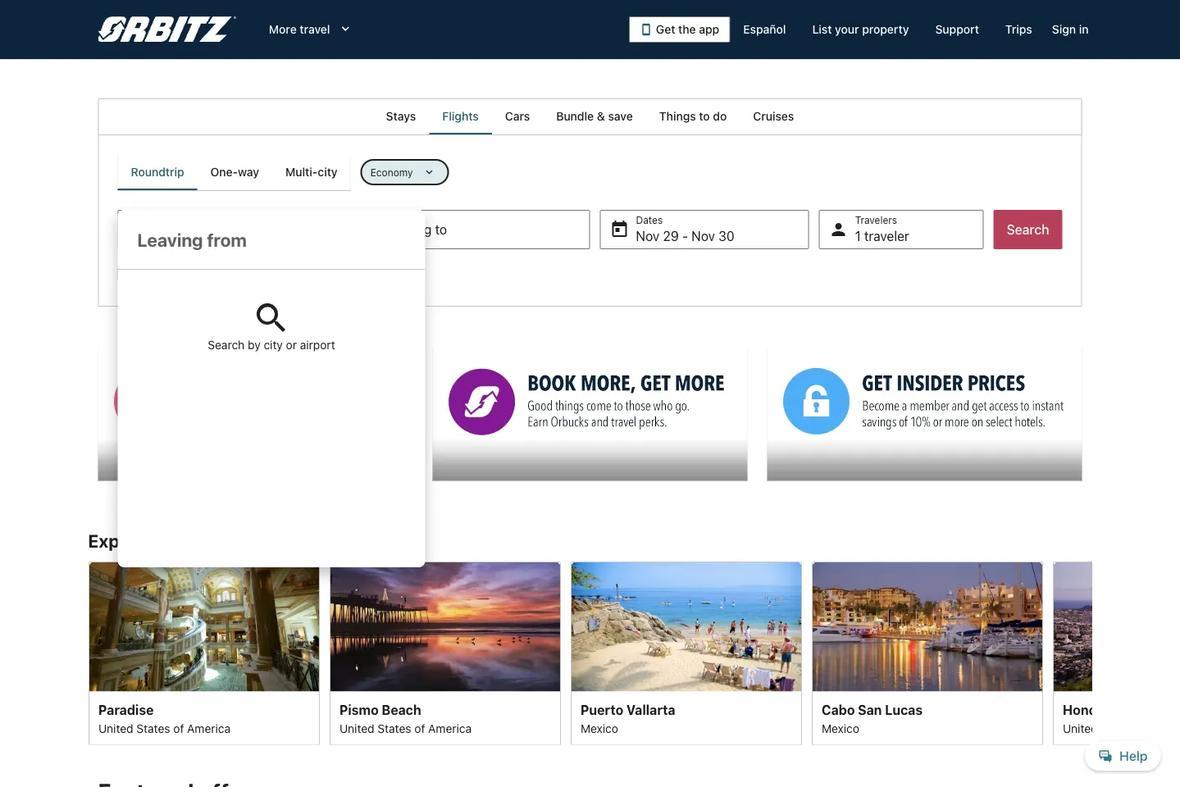 Task type: locate. For each thing, give the bounding box(es) containing it.
2 opens in a new window image from the left
[[432, 347, 447, 361]]

1 horizontal spatial opens in a new window image
[[432, 347, 447, 361]]

a
[[163, 266, 170, 280], [296, 266, 302, 280]]

0 horizontal spatial search
[[208, 339, 245, 352]]

trips link
[[993, 15, 1046, 44]]

save
[[609, 110, 633, 123]]

cars
[[505, 110, 530, 123]]

cabo san lucas mexico
[[822, 702, 923, 736]]

1 horizontal spatial in
[[1080, 23, 1089, 36]]

explore stays in trending destinations
[[88, 531, 403, 552]]

tab list
[[98, 98, 1083, 135], [118, 154, 351, 190]]

1 horizontal spatial to
[[700, 110, 711, 123]]

1 america from the left
[[187, 722, 230, 736]]

a for place
[[163, 266, 170, 280]]

cruises
[[754, 110, 795, 123]]

city left or
[[264, 339, 283, 352]]

1 horizontal spatial states
[[377, 722, 411, 736]]

by
[[248, 339, 261, 352]]

mexico
[[581, 722, 618, 736], [822, 722, 860, 736]]

states inside honolulu united states of ameri
[[1101, 722, 1135, 736]]

states inside 'pismo beach united states of america'
[[377, 722, 411, 736]]

2 mexico from the left
[[822, 722, 860, 736]]

-
[[683, 229, 689, 244]]

0 horizontal spatial united
[[98, 722, 133, 736]]

search
[[1008, 222, 1050, 238], [208, 339, 245, 352]]

property
[[863, 23, 910, 36]]

1 of from the left
[[173, 722, 184, 736]]

economy button
[[361, 159, 449, 185]]

nov right -
[[692, 229, 716, 244]]

0 horizontal spatial of
[[173, 722, 184, 736]]

0 horizontal spatial mexico
[[581, 722, 618, 736]]

1 united from the left
[[98, 722, 133, 736]]

2 horizontal spatial of
[[1138, 722, 1149, 736]]

get the app
[[657, 23, 720, 36]]

list your property
[[813, 23, 910, 36]]

states down honolulu
[[1101, 722, 1135, 736]]

1 vertical spatial tab list
[[118, 154, 351, 190]]

0 horizontal spatial opens in a new window image
[[97, 347, 112, 361]]

travel
[[300, 23, 330, 36]]

30
[[719, 229, 735, 244]]

add left the car
[[271, 266, 293, 280]]

flights
[[443, 110, 479, 123]]

0 horizontal spatial city
[[264, 339, 283, 352]]

of inside honolulu united states of ameri
[[1138, 722, 1149, 736]]

tab list containing roundtrip
[[118, 154, 351, 190]]

united inside 'pismo beach united states of america'
[[339, 722, 374, 736]]

states
[[136, 722, 170, 736], [377, 722, 411, 736], [1101, 722, 1135, 736]]

2 nov from the left
[[692, 229, 716, 244]]

show previous card image
[[78, 644, 98, 664]]

one-
[[211, 165, 238, 179]]

1 horizontal spatial of
[[414, 722, 425, 736]]

1 vertical spatial in
[[205, 531, 220, 552]]

more travel
[[269, 23, 330, 36]]

3 of from the left
[[1138, 722, 1149, 736]]

2 horizontal spatial states
[[1101, 722, 1135, 736]]

1 horizontal spatial a
[[296, 266, 302, 280]]

puerto vallarta showing a beach, general coastal views and kayaking or canoeing image
[[571, 562, 802, 692]]

1
[[856, 229, 862, 244]]

0 horizontal spatial states
[[136, 722, 170, 736]]

united inside paradise united states of america
[[98, 722, 133, 736]]

tab list containing stays
[[98, 98, 1083, 135]]

city
[[318, 165, 338, 179], [264, 339, 283, 352]]

united inside honolulu united states of ameri
[[1063, 722, 1098, 736]]

states down "paradise"
[[136, 722, 170, 736]]

states for honolulu
[[1101, 722, 1135, 736]]

add
[[139, 266, 160, 280], [271, 266, 293, 280]]

list your property link
[[800, 15, 923, 44]]

1 horizontal spatial nov
[[692, 229, 716, 244]]

to inside things to do link
[[700, 110, 711, 123]]

2 states from the left
[[377, 722, 411, 736]]

1 vertical spatial search
[[208, 339, 245, 352]]

get
[[657, 23, 676, 36]]

in right "stays" on the bottom of the page
[[205, 531, 220, 552]]

city left "economy"
[[318, 165, 338, 179]]

1 horizontal spatial united
[[339, 722, 374, 736]]

nov left 29
[[636, 229, 660, 244]]

of for paradise
[[173, 722, 184, 736]]

more
[[269, 23, 297, 36]]

roundtrip link
[[118, 154, 198, 190]]

more travel button
[[256, 15, 366, 44]]

2 horizontal spatial united
[[1063, 722, 1098, 736]]

way
[[238, 165, 259, 179]]

1 a from the left
[[163, 266, 170, 280]]

2 united from the left
[[339, 722, 374, 736]]

states inside paradise united states of america
[[136, 722, 170, 736]]

search inside button
[[1008, 222, 1050, 238]]

2 a from the left
[[296, 266, 302, 280]]

support
[[936, 23, 980, 36]]

1 traveler button
[[820, 210, 985, 249]]

español button
[[731, 15, 800, 44]]

1 horizontal spatial america
[[428, 722, 472, 736]]

0 vertical spatial tab list
[[98, 98, 1083, 135]]

in inside main content
[[205, 531, 220, 552]]

to left stay
[[204, 266, 215, 280]]

add left place
[[139, 266, 160, 280]]

america
[[187, 722, 230, 736], [428, 722, 472, 736]]

do
[[714, 110, 727, 123]]

united down pismo
[[339, 722, 374, 736]]

add a place to stay
[[139, 266, 240, 280]]

multi-city
[[286, 165, 338, 179]]

stay
[[218, 266, 240, 280]]

2 add from the left
[[271, 266, 293, 280]]

cabo
[[822, 702, 855, 718]]

0 vertical spatial in
[[1080, 23, 1089, 36]]

1 mexico from the left
[[581, 722, 618, 736]]

0 vertical spatial to
[[700, 110, 711, 123]]

to
[[700, 110, 711, 123], [204, 266, 215, 280]]

0 horizontal spatial america
[[187, 722, 230, 736]]

1 horizontal spatial search
[[1008, 222, 1050, 238]]

of for honolulu
[[1138, 722, 1149, 736]]

a left place
[[163, 266, 170, 280]]

one-way link
[[198, 154, 273, 190]]

stays
[[386, 110, 416, 123]]

to left do
[[700, 110, 711, 123]]

0 horizontal spatial to
[[204, 266, 215, 280]]

nov
[[636, 229, 660, 244], [692, 229, 716, 244]]

multi-
[[286, 165, 318, 179]]

bundle & save link
[[543, 98, 647, 135]]

list
[[813, 23, 833, 36]]

opens in a new window image
[[97, 347, 112, 361], [432, 347, 447, 361]]

0 horizontal spatial a
[[163, 266, 170, 280]]

orbitz logo image
[[98, 16, 236, 43]]

states down the beach
[[377, 722, 411, 736]]

of inside paradise united states of america
[[173, 722, 184, 736]]

marina cabo san lucas which includes a marina, a coastal town and night scenes image
[[812, 562, 1044, 692]]

1 vertical spatial city
[[264, 339, 283, 352]]

things to do
[[660, 110, 727, 123]]

3 united from the left
[[1063, 722, 1098, 736]]

in right sign
[[1080, 23, 1089, 36]]

in
[[1080, 23, 1089, 36], [205, 531, 220, 552]]

0 horizontal spatial nov
[[636, 229, 660, 244]]

1 horizontal spatial mexico
[[822, 722, 860, 736]]

0 horizontal spatial in
[[205, 531, 220, 552]]

mexico down puerto
[[581, 722, 618, 736]]

0 vertical spatial city
[[318, 165, 338, 179]]

2 america from the left
[[428, 722, 472, 736]]

1 nov from the left
[[636, 229, 660, 244]]

search for search by city or airport
[[208, 339, 245, 352]]

cars link
[[492, 98, 543, 135]]

0 horizontal spatial add
[[139, 266, 160, 280]]

of
[[173, 722, 184, 736], [414, 722, 425, 736], [1138, 722, 1149, 736]]

1 horizontal spatial city
[[318, 165, 338, 179]]

united down "paradise"
[[98, 722, 133, 736]]

united
[[98, 722, 133, 736], [339, 722, 374, 736], [1063, 722, 1098, 736]]

0 vertical spatial search
[[1008, 222, 1050, 238]]

2 of from the left
[[414, 722, 425, 736]]

1 states from the left
[[136, 722, 170, 736]]

1 add from the left
[[139, 266, 160, 280]]

honolulu
[[1063, 702, 1120, 718]]

stays
[[155, 531, 201, 552]]

united down honolulu
[[1063, 722, 1098, 736]]

1 horizontal spatial add
[[271, 266, 293, 280]]

car
[[305, 266, 322, 280]]

bundle & save
[[557, 110, 633, 123]]

3 states from the left
[[1101, 722, 1135, 736]]

Leaving from text field
[[118, 210, 426, 269]]

a left the car
[[296, 266, 302, 280]]

explore
[[88, 531, 152, 552]]

mexico down cabo
[[822, 722, 860, 736]]



Task type: vqa. For each thing, say whether or not it's contained in the screenshot.


Task type: describe. For each thing, give the bounding box(es) containing it.
sign in
[[1053, 23, 1089, 36]]

nov 29 - nov 30
[[636, 229, 735, 244]]

cruises link
[[741, 98, 808, 135]]

beach
[[382, 702, 421, 718]]

place
[[173, 266, 201, 280]]

of inside 'pismo beach united states of america'
[[414, 722, 425, 736]]

puerto vallarta mexico
[[581, 702, 675, 736]]

support link
[[923, 15, 993, 44]]

trips
[[1006, 23, 1033, 36]]

in inside 'dropdown button'
[[1080, 23, 1089, 36]]

states for paradise
[[136, 722, 170, 736]]

search for search
[[1008, 222, 1050, 238]]

america inside paradise united states of america
[[187, 722, 230, 736]]

lucas
[[885, 702, 923, 718]]

add a car
[[271, 266, 322, 280]]

one-way
[[211, 165, 259, 179]]

&
[[597, 110, 606, 123]]

1 opens in a new window image from the left
[[97, 347, 112, 361]]

economy
[[371, 167, 413, 178]]

stays link
[[373, 98, 429, 135]]

multi-city link
[[273, 154, 351, 190]]

1 vertical spatial to
[[204, 266, 215, 280]]

add for add a car
[[271, 266, 293, 280]]

sign in button
[[1046, 15, 1096, 44]]

add for add a place to stay
[[139, 266, 160, 280]]

roundtrip
[[131, 165, 184, 179]]

ameri
[[1152, 722, 1181, 736]]

paradise
[[98, 702, 153, 718]]

honolulu united states of ameri
[[1063, 702, 1181, 736]]

airport
[[300, 339, 335, 352]]

mexico inside cabo san lucas mexico
[[822, 722, 860, 736]]

america inside 'pismo beach united states of america'
[[428, 722, 472, 736]]

español
[[744, 23, 787, 36]]

search button
[[994, 210, 1063, 249]]

your
[[836, 23, 860, 36]]

pismo beach featuring a sunset, views and tropical scenes image
[[330, 562, 561, 692]]

trending
[[224, 531, 295, 552]]

a for car
[[296, 266, 302, 280]]

puerto
[[581, 702, 623, 718]]

pismo
[[339, 702, 379, 718]]

paradise united states of america
[[98, 702, 230, 736]]

things to do link
[[647, 98, 741, 135]]

pismo beach united states of america
[[339, 702, 472, 736]]

nov 29 - nov 30 button
[[600, 210, 810, 249]]

get the app link
[[629, 16, 731, 43]]

app
[[700, 23, 720, 36]]

download the app button image
[[640, 23, 653, 36]]

mexico inside puerto vallarta mexico
[[581, 722, 618, 736]]

bundle
[[557, 110, 594, 123]]

las vegas featuring interior views image
[[88, 562, 320, 692]]

the
[[679, 23, 697, 36]]

san
[[858, 702, 882, 718]]

things
[[660, 110, 697, 123]]

vallarta
[[627, 702, 675, 718]]

29
[[663, 229, 679, 244]]

1 traveler
[[856, 229, 910, 244]]

united for honolulu
[[1063, 722, 1098, 736]]

flights link
[[429, 98, 492, 135]]

destinations
[[299, 531, 403, 552]]

makiki - lower punchbowl - tantalus showing landscape views, a sunset and a city image
[[1053, 562, 1181, 692]]

sign
[[1053, 23, 1077, 36]]

show next card image
[[1083, 644, 1103, 664]]

traveler
[[865, 229, 910, 244]]

united for paradise
[[98, 722, 133, 736]]

city inside tab list
[[318, 165, 338, 179]]

explore stays in trending destinations main content
[[0, 98, 1181, 788]]

search by city or airport
[[208, 339, 335, 352]]

or
[[286, 339, 297, 352]]



